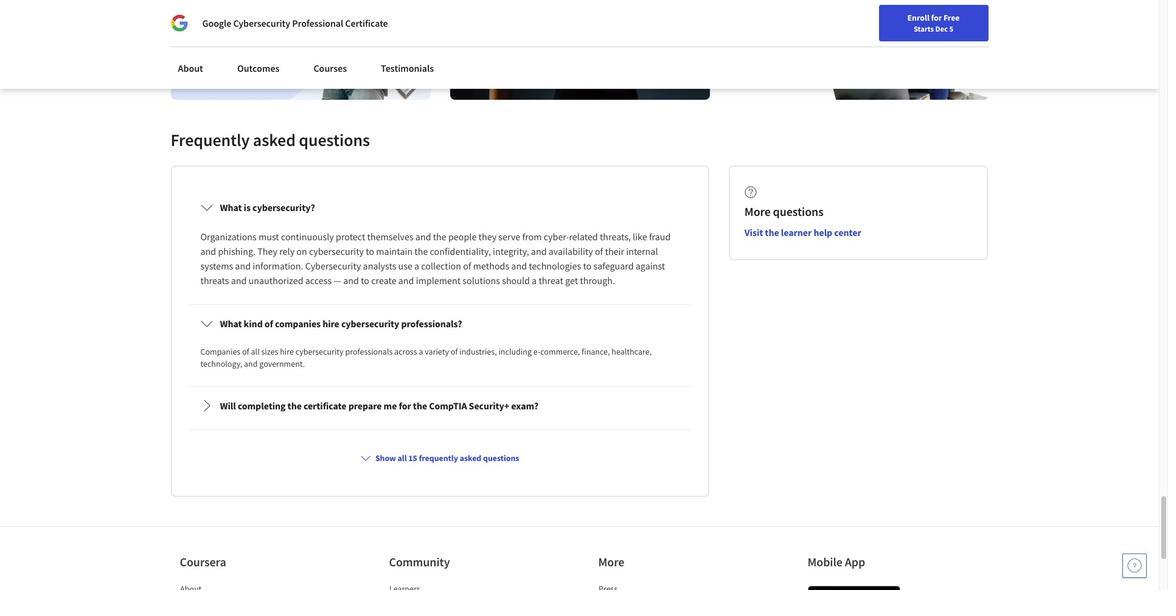 Task type: locate. For each thing, give the bounding box(es) containing it.
confidentiality,
[[430, 245, 491, 257]]

1 vertical spatial to
[[583, 260, 592, 272]]

companies of all sizes hire cybersecurity professionals across a variety of industries, including e-commerce, finance, healthcare, technology, and government.
[[200, 346, 653, 369]]

mobile app
[[808, 554, 865, 570]]

1 horizontal spatial asked
[[460, 453, 481, 464]]

outcomes link
[[230, 55, 287, 82]]

1 vertical spatial cybersecurity
[[341, 318, 399, 330]]

2 list item from the left
[[389, 583, 492, 590]]

0 vertical spatial cybersecurity
[[309, 245, 364, 257]]

1 vertical spatial a
[[532, 275, 537, 287]]

and right technology,
[[244, 358, 258, 369]]

google cybersecurity professional certificate
[[202, 17, 388, 29]]

community
[[389, 554, 450, 570]]

rely
[[279, 245, 295, 257]]

professionals?
[[401, 318, 462, 330]]

cybersecurity inside organizations must continuously protect themselves and the people they serve from cyber-related threats, like fraud and phishing. they rely on cybersecurity to maintain the confidentiality, integrity, and availability of their internal systems and information. cybersecurity analysts use a collection of methods and technologies to safeguard against threats and unauthorized access — and to create and implement solutions should a threat get through.
[[305, 260, 361, 272]]

finance,
[[582, 346, 610, 357]]

information.
[[253, 260, 303, 272]]

the left the certificate
[[288, 400, 302, 412]]

None search field
[[173, 8, 465, 32]]

exam?
[[511, 400, 539, 412]]

cybersecurity
[[233, 17, 290, 29], [305, 260, 361, 272]]

people
[[448, 231, 477, 243]]

1 vertical spatial hire
[[280, 346, 294, 357]]

for right me at left
[[399, 400, 411, 412]]

questions inside dropdown button
[[483, 453, 519, 464]]

0 horizontal spatial for
[[399, 400, 411, 412]]

implement
[[416, 275, 461, 287]]

cybersecurity right 'google'
[[233, 17, 290, 29]]

all left sizes
[[251, 346, 260, 357]]

of left sizes
[[242, 346, 249, 357]]

1 horizontal spatial cybersecurity
[[305, 260, 361, 272]]

1 horizontal spatial list item
[[389, 583, 492, 590]]

for up dec
[[931, 12, 942, 23]]

0 horizontal spatial asked
[[253, 129, 296, 151]]

0 horizontal spatial all
[[251, 346, 260, 357]]

1 what from the top
[[220, 201, 242, 214]]

professional
[[292, 17, 343, 29]]

0 horizontal spatial questions
[[299, 129, 370, 151]]

what left the "kind"
[[220, 318, 242, 330]]

1 horizontal spatial more
[[745, 204, 771, 219]]

1 horizontal spatial hire
[[323, 318, 339, 330]]

1 list item from the left
[[180, 583, 283, 590]]

a right across
[[419, 346, 423, 357]]

hire inside "companies of all sizes hire cybersecurity professionals across a variety of industries, including e-commerce, finance, healthcare, technology, and government."
[[280, 346, 294, 357]]

cybersecurity inside dropdown button
[[341, 318, 399, 330]]

0 vertical spatial to
[[366, 245, 374, 257]]

5
[[949, 24, 953, 33]]

cybersecurity up 'professionals'
[[341, 318, 399, 330]]

2 vertical spatial questions
[[483, 453, 519, 464]]

0 horizontal spatial hire
[[280, 346, 294, 357]]

all left 15
[[398, 453, 407, 464]]

healthcare,
[[612, 346, 652, 357]]

1 vertical spatial more
[[598, 554, 624, 570]]

cybersecurity inside "companies of all sizes hire cybersecurity professionals across a variety of industries, including e-commerce, finance, healthcare, technology, and government."
[[296, 346, 344, 357]]

1 vertical spatial for
[[399, 400, 411, 412]]

1 horizontal spatial for
[[931, 12, 942, 23]]

cybersecurity down protect at the left top of page
[[309, 245, 364, 257]]

3 list item from the left
[[598, 583, 702, 590]]

about link
[[171, 55, 210, 82]]

1 vertical spatial asked
[[460, 453, 481, 464]]

organizations must continuously protect themselves and the people they serve from cyber-related threats, like fraud and phishing. they rely on cybersecurity to maintain the confidentiality, integrity, and availability of their internal systems and information. cybersecurity analysts use a collection of methods and technologies to safeguard against threats and unauthorized access — and to create and implement solutions should a threat get through.
[[200, 231, 673, 287]]

0 vertical spatial all
[[251, 346, 260, 357]]

enroll for free starts dec 5
[[907, 12, 960, 33]]

and right threats
[[231, 275, 247, 287]]

a right use
[[414, 260, 419, 272]]

what left "is"
[[220, 201, 242, 214]]

2 horizontal spatial list item
[[598, 583, 702, 590]]

1 vertical spatial cybersecurity
[[305, 260, 361, 272]]

asked
[[253, 129, 296, 151], [460, 453, 481, 464]]

the up collection
[[415, 245, 428, 257]]

2 vertical spatial cybersecurity
[[296, 346, 344, 357]]

cybersecurity up —
[[305, 260, 361, 272]]

more
[[745, 204, 771, 219], [598, 554, 624, 570]]

2 vertical spatial a
[[419, 346, 423, 357]]

all
[[251, 346, 260, 357], [398, 453, 407, 464]]

questions
[[299, 129, 370, 151], [773, 204, 824, 219], [483, 453, 519, 464]]

0 vertical spatial cybersecurity
[[233, 17, 290, 29]]

internal
[[626, 245, 658, 257]]

1 vertical spatial questions
[[773, 204, 824, 219]]

hire inside dropdown button
[[323, 318, 339, 330]]

0 vertical spatial hire
[[323, 318, 339, 330]]

access
[[305, 275, 332, 287]]

google
[[202, 17, 231, 29]]

visit the learner help center
[[745, 226, 861, 239]]

to
[[366, 245, 374, 257], [583, 260, 592, 272], [361, 275, 369, 287]]

hire
[[323, 318, 339, 330], [280, 346, 294, 357]]

—
[[334, 275, 341, 287]]

themselves
[[367, 231, 413, 243]]

asked inside dropdown button
[[460, 453, 481, 464]]

threat
[[539, 275, 563, 287]]

they
[[479, 231, 497, 243]]

from
[[522, 231, 542, 243]]

learner
[[781, 226, 812, 239]]

download on the app store image
[[808, 586, 900, 590]]

cybersecurity for professionals?
[[341, 318, 399, 330]]

1 vertical spatial what
[[220, 318, 242, 330]]

to up analysts
[[366, 245, 374, 257]]

2 what from the top
[[220, 318, 242, 330]]

1 vertical spatial all
[[398, 453, 407, 464]]

prepare
[[348, 400, 382, 412]]

to left create on the left top
[[361, 275, 369, 287]]

will completing the certificate prepare me for the comptia security+ exam?
[[220, 400, 539, 412]]

1 horizontal spatial questions
[[483, 453, 519, 464]]

and
[[415, 231, 431, 243], [200, 245, 216, 257], [531, 245, 547, 257], [235, 260, 251, 272], [511, 260, 527, 272], [231, 275, 247, 287], [343, 275, 359, 287], [398, 275, 414, 287], [244, 358, 258, 369]]

integrity,
[[493, 245, 529, 257]]

on
[[296, 245, 307, 257]]

industries,
[[459, 346, 497, 357]]

including
[[499, 346, 532, 357]]

0 horizontal spatial cybersecurity
[[233, 17, 290, 29]]

mobile
[[808, 554, 843, 570]]

phishing.
[[218, 245, 256, 257]]

maintain
[[376, 245, 413, 257]]

0 horizontal spatial more
[[598, 554, 624, 570]]

the
[[765, 226, 779, 239], [433, 231, 446, 243], [415, 245, 428, 257], [288, 400, 302, 412], [413, 400, 427, 412]]

0 vertical spatial what
[[220, 201, 242, 214]]

of left their
[[595, 245, 603, 257]]

what
[[220, 201, 242, 214], [220, 318, 242, 330]]

get
[[565, 275, 578, 287]]

to up through.
[[583, 260, 592, 272]]

and down use
[[398, 275, 414, 287]]

hire up government.
[[280, 346, 294, 357]]

hire right companies
[[323, 318, 339, 330]]

of right the "kind"
[[265, 318, 273, 330]]

and right —
[[343, 275, 359, 287]]

help
[[814, 226, 832, 239]]

1 horizontal spatial all
[[398, 453, 407, 464]]

2 vertical spatial to
[[361, 275, 369, 287]]

continuously
[[281, 231, 334, 243]]

companies
[[200, 346, 240, 357]]

cybersecurity down what kind of companies hire cybersecurity professionals?
[[296, 346, 344, 357]]

0 vertical spatial more
[[745, 204, 771, 219]]

0 horizontal spatial list item
[[180, 583, 283, 590]]

courses link
[[306, 55, 354, 82]]

list item
[[180, 583, 283, 590], [389, 583, 492, 590], [598, 583, 702, 590]]

2 horizontal spatial questions
[[773, 204, 824, 219]]

a left the threat
[[532, 275, 537, 287]]

should
[[502, 275, 530, 287]]

solutions
[[463, 275, 500, 287]]

0 vertical spatial for
[[931, 12, 942, 23]]



Task type: describe. For each thing, give the bounding box(es) containing it.
cybersecurity?
[[252, 201, 315, 214]]

and up systems
[[200, 245, 216, 257]]

related
[[569, 231, 598, 243]]

all inside dropdown button
[[398, 453, 407, 464]]

0 vertical spatial a
[[414, 260, 419, 272]]

what is cybersecurity? button
[[191, 191, 689, 225]]

commerce,
[[540, 346, 580, 357]]

for inside dropdown button
[[399, 400, 411, 412]]

help center image
[[1127, 558, 1142, 573]]

security+
[[469, 400, 509, 412]]

of right the variety
[[451, 346, 458, 357]]

of down the confidentiality,
[[463, 260, 471, 272]]

google image
[[171, 15, 188, 32]]

free
[[944, 12, 960, 23]]

for inside enroll for free starts dec 5
[[931, 12, 942, 23]]

organizations
[[200, 231, 257, 243]]

list item for more
[[598, 583, 702, 590]]

coursera
[[180, 554, 226, 570]]

will
[[220, 400, 236, 412]]

threats,
[[600, 231, 631, 243]]

they
[[257, 245, 277, 257]]

enroll
[[907, 12, 929, 23]]

technologies
[[529, 260, 581, 272]]

show all 15 frequently asked questions button
[[356, 447, 524, 469]]

list item for community
[[389, 583, 492, 590]]

like
[[633, 231, 647, 243]]

english
[[926, 14, 955, 26]]

me
[[384, 400, 397, 412]]

professionals
[[345, 346, 393, 357]]

across
[[394, 346, 417, 357]]

center
[[834, 226, 861, 239]]

and up 'should' at the left top of page
[[511, 260, 527, 272]]

analysts
[[363, 260, 396, 272]]

threats
[[200, 275, 229, 287]]

cybersecurity for professionals
[[296, 346, 344, 357]]

more for more questions
[[745, 204, 771, 219]]

what for what kind of companies hire cybersecurity professionals?
[[220, 318, 242, 330]]

visit the learner help center link
[[745, 226, 861, 239]]

courses
[[314, 62, 347, 74]]

cyber-
[[544, 231, 569, 243]]

cybersecurity inside organizations must continuously protect themselves and the people they serve from cyber-related threats, like fraud and phishing. they rely on cybersecurity to maintain the confidentiality, integrity, and availability of their internal systems and information. cybersecurity analysts use a collection of methods and technologies to safeguard against threats and unauthorized access — and to create and implement solutions should a threat get through.
[[309, 245, 364, 257]]

what for what is cybersecurity?
[[220, 201, 242, 214]]

variety
[[425, 346, 449, 357]]

hire for companies
[[323, 318, 339, 330]]

use
[[398, 260, 412, 272]]

show
[[375, 453, 396, 464]]

completing
[[238, 400, 286, 412]]

and right themselves
[[415, 231, 431, 243]]

a inside "companies of all sizes hire cybersecurity professionals across a variety of industries, including e-commerce, finance, healthcare, technology, and government."
[[419, 346, 423, 357]]

shopping cart: 1 item image
[[874, 9, 898, 29]]

show all 15 frequently asked questions
[[375, 453, 519, 464]]

fraud
[[649, 231, 671, 243]]

collection
[[421, 260, 461, 272]]

hire for sizes
[[280, 346, 294, 357]]

visit
[[745, 226, 763, 239]]

frequently
[[171, 129, 250, 151]]

availability
[[549, 245, 593, 257]]

technology,
[[200, 358, 242, 369]]

english button
[[904, 0, 977, 40]]

create
[[371, 275, 396, 287]]

must
[[259, 231, 279, 243]]

dec
[[935, 24, 948, 33]]

government.
[[259, 358, 305, 369]]

and down phishing.
[[235, 260, 251, 272]]

serve
[[498, 231, 520, 243]]

certificate
[[345, 17, 388, 29]]

0 vertical spatial questions
[[299, 129, 370, 151]]

safeguard
[[593, 260, 634, 272]]

is
[[244, 201, 251, 214]]

more questions
[[745, 204, 824, 219]]

comptia
[[429, 400, 467, 412]]

what is cybersecurity?
[[220, 201, 315, 214]]

frequently
[[419, 453, 458, 464]]

frequently asked questions
[[171, 129, 370, 151]]

0 vertical spatial asked
[[253, 129, 296, 151]]

all inside "companies of all sizes hire cybersecurity professionals across a variety of industries, including e-commerce, finance, healthcare, technology, and government."
[[251, 346, 260, 357]]

the left people
[[433, 231, 446, 243]]

about
[[178, 62, 203, 74]]

starts
[[914, 24, 934, 33]]

what kind of companies hire cybersecurity professionals? button
[[191, 307, 689, 341]]

outcomes
[[237, 62, 279, 74]]

of inside dropdown button
[[265, 318, 273, 330]]

15
[[408, 453, 417, 464]]

collapsed list
[[186, 186, 693, 590]]

companies
[[275, 318, 321, 330]]

what kind of companies hire cybersecurity professionals?
[[220, 318, 462, 330]]

certificate
[[304, 400, 347, 412]]

against
[[636, 260, 665, 272]]

sizes
[[261, 346, 278, 357]]

systems
[[200, 260, 233, 272]]

more for more
[[598, 554, 624, 570]]

list item for coursera
[[180, 583, 283, 590]]

and inside "companies of all sizes hire cybersecurity professionals across a variety of industries, including e-commerce, finance, healthcare, technology, and government."
[[244, 358, 258, 369]]

kind
[[244, 318, 263, 330]]

the right visit
[[765, 226, 779, 239]]

will completing the certificate prepare me for the comptia security+ exam? button
[[191, 389, 689, 423]]

testimonials link
[[374, 55, 441, 82]]

and down from
[[531, 245, 547, 257]]

their
[[605, 245, 624, 257]]

protect
[[336, 231, 365, 243]]

methods
[[473, 260, 509, 272]]

app
[[845, 554, 865, 570]]

the left comptia
[[413, 400, 427, 412]]

through.
[[580, 275, 615, 287]]



Task type: vqa. For each thing, say whether or not it's contained in the screenshot.
Coursera image
no



